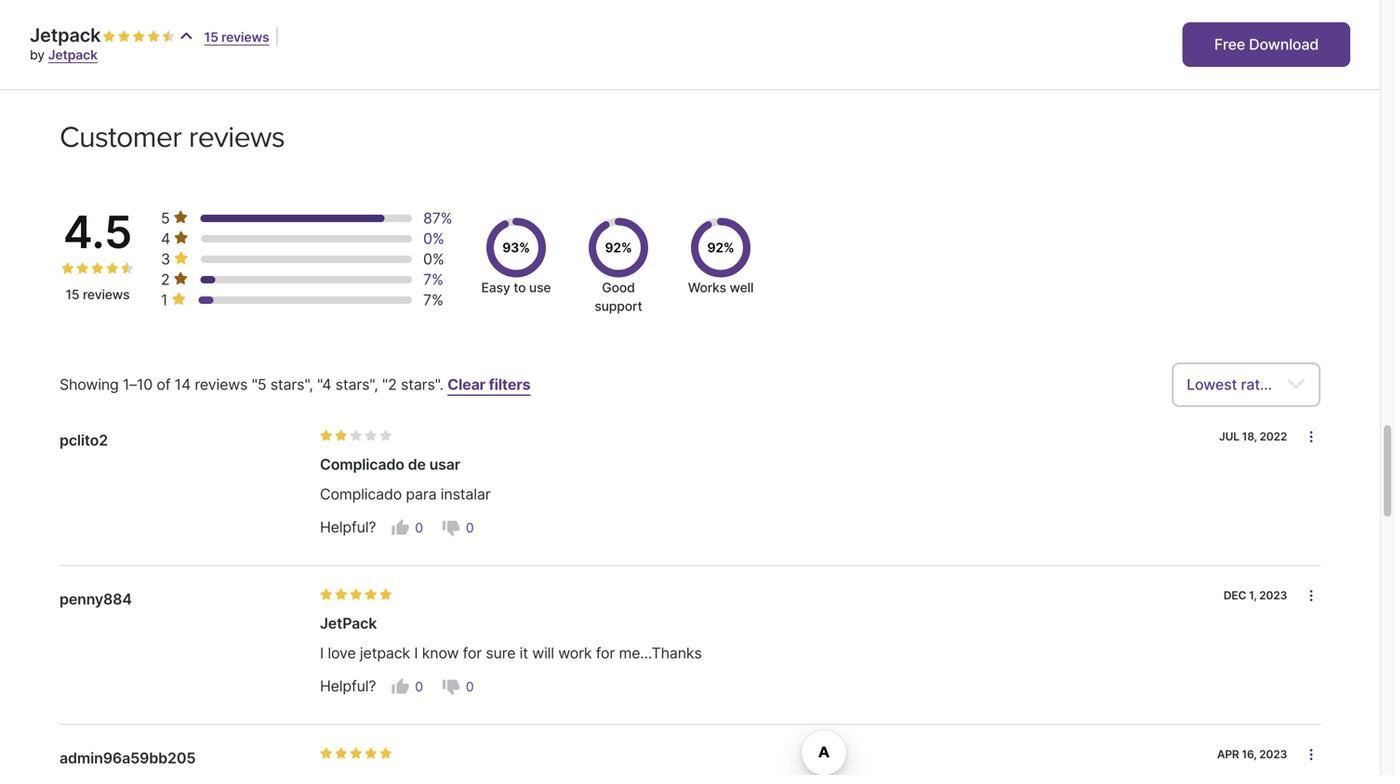 Task type: vqa. For each thing, say whether or not it's contained in the screenshot.
how
no



Task type: locate. For each thing, give the bounding box(es) containing it.
1 vertical spatial rate product 3 stars image
[[91, 262, 104, 275]]

instalar
[[441, 485, 491, 503]]

2 i from the left
[[414, 645, 418, 663]]

2 rate product 2 stars image from the top
[[335, 748, 348, 761]]

1 horizontal spatial rate product 3 stars image
[[132, 30, 145, 43]]

vote down image
[[442, 519, 460, 538], [442, 678, 460, 697]]

rate product 5 stars image for penny884
[[380, 589, 393, 602]]

helpful?
[[320, 519, 376, 537], [320, 678, 376, 696]]

rate product 2 stars image left rate product 5 stars icon
[[335, 748, 348, 761]]

1 vertical spatial vote up image
[[391, 678, 410, 697]]

0 down i love jetpack i know for sure it will work for me...thanks
[[466, 680, 474, 695]]

free download link
[[1183, 22, 1351, 67]]

1 vertical spatial rate product 4 stars image
[[365, 589, 378, 602]]

2 vote down image from the top
[[442, 678, 460, 697]]

0 vertical spatial 7%
[[423, 270, 443, 289]]

for left the sure
[[463, 645, 482, 663]]

for
[[463, 645, 482, 663], [596, 645, 615, 663]]

rate product 4 stars image
[[147, 30, 160, 43], [106, 262, 119, 275], [365, 748, 378, 761]]

helpful? for i
[[320, 678, 376, 696]]

1 vertical spatial rate product 1 star image
[[320, 748, 333, 761]]

rate product 3 stars image for jetpack
[[350, 589, 363, 602]]

1 vertical spatial vote down image
[[442, 678, 460, 697]]

open options menu image
[[1304, 429, 1319, 444], [1304, 589, 1319, 604], [1304, 748, 1319, 763]]

rate product 4 stars image up jetpack
[[365, 589, 378, 602]]

2 vertical spatial rate product 4 stars image
[[365, 748, 378, 761]]

support
[[595, 298, 642, 314]]

1 horizontal spatial rate product 4 stars image
[[147, 30, 160, 43]]

0 vertical spatial rate product 4 stars image
[[365, 429, 378, 443]]

2 stars, 7% of reviews element
[[161, 270, 192, 290]]

0 horizontal spatial i
[[320, 645, 324, 663]]

helpful? down complicado para instalar
[[320, 519, 376, 537]]

helpful? for complicado
[[320, 519, 376, 537]]

1 vertical spatial 7%
[[423, 291, 443, 309]]

free download
[[1215, 35, 1319, 53]]

open options menu image for complicado para instalar
[[1304, 429, 1319, 444]]

of
[[157, 376, 171, 394]]

rate product 4 stars image up download
[[147, 30, 160, 43]]

2 vertical spatial rate product 2 stars image
[[335, 429, 348, 443]]

know
[[422, 645, 459, 663]]

rate product 5 stars image up complicado de usar
[[380, 429, 393, 443]]

7% for 1
[[423, 291, 443, 309]]

0 vertical spatial rate product 4 stars image
[[147, 30, 160, 43]]

14
[[175, 376, 191, 394]]

0 for "vote up" icon corresponding to instalar
[[415, 520, 423, 536]]

0 horizontal spatial rate product 2 stars image
[[76, 262, 89, 275]]

0 horizontal spatial rate product 4 stars image
[[106, 262, 119, 275]]

vote down image for instalar
[[442, 519, 460, 538]]

0 down instalar
[[466, 520, 474, 536]]

0 horizontal spatial free
[[74, 44, 97, 57]]

works well
[[688, 280, 754, 296]]

1 horizontal spatial stars",
[[335, 376, 378, 394]]

rate product 1 star image down "4
[[320, 429, 333, 443]]

rate product 4 stars image down 4.5
[[106, 262, 119, 275]]

0 horizontal spatial stars",
[[270, 376, 313, 394]]

angle down image
[[1287, 374, 1306, 396]]

stars".
[[401, 376, 444, 394]]

well
[[730, 280, 754, 296]]

complicado
[[320, 456, 404, 474], [320, 485, 402, 503]]

rate product 4 stars image
[[365, 429, 378, 443], [365, 589, 378, 602]]

rate product 2 stars image for pclito2
[[335, 429, 348, 443]]

1 horizontal spatial rate product 1 star image
[[320, 748, 333, 761]]

1 horizontal spatial 15
[[204, 29, 218, 45]]

0 vertical spatial helpful?
[[320, 519, 376, 537]]

1 vertical spatial rate product 2 stars image
[[335, 748, 348, 761]]

reviews
[[221, 29, 269, 45], [189, 119, 285, 155], [83, 287, 130, 303], [195, 376, 248, 394]]

2 2023 from the top
[[1259, 748, 1287, 762]]

1 open options menu image from the top
[[1304, 429, 1319, 444]]

1 vote up image from the top
[[391, 519, 410, 538]]

0 horizontal spatial 15
[[66, 287, 79, 303]]

rate product 5 stars image left 3 at the top left
[[121, 262, 134, 275]]

free left download on the right
[[1215, 35, 1245, 53]]

2 complicado from the top
[[320, 485, 402, 503]]

rate product 3 stars image left rate product 5 stars icon
[[350, 748, 363, 761]]

2 vertical spatial rate product 3 stars image
[[350, 748, 363, 761]]

1
[[161, 291, 168, 309]]

2 helpful? from the top
[[320, 678, 376, 696]]

showing
[[60, 376, 119, 394]]

complicado down complicado de usar
[[320, 485, 402, 503]]

stars", left "4
[[270, 376, 313, 394]]

1 vertical spatial 15
[[66, 287, 79, 303]]

1 i from the left
[[320, 645, 324, 663]]

1 stars", from the left
[[270, 376, 313, 394]]

0 for jetpack's vote down icon
[[466, 680, 474, 695]]

1 rate product 3 stars image from the top
[[350, 429, 363, 443]]

rate product 3 stars image up download
[[132, 30, 145, 43]]

rate product 2 stars image for admin96a59bb205
[[335, 748, 348, 761]]

2 horizontal spatial rate product 3 stars image
[[350, 748, 363, 761]]

2 rate product 4 stars image from the top
[[365, 589, 378, 602]]

open options menu image right 2022
[[1304, 429, 1319, 444]]

open options menu image right dec 1, 2023
[[1304, 589, 1319, 604]]

1 vertical spatial rate product 3 stars image
[[350, 589, 363, 602]]

1 horizontal spatial i
[[414, 645, 418, 663]]

helpful? down the love
[[320, 678, 376, 696]]

rate product 2 stars image
[[118, 30, 131, 43], [76, 262, 89, 275], [335, 429, 348, 443]]

para
[[406, 485, 437, 503]]

2 vertical spatial open options menu image
[[1304, 748, 1319, 763]]

"5
[[252, 376, 266, 394]]

1 horizontal spatial 15 reviews
[[204, 29, 269, 45]]

open options menu image right apr 16, 2023
[[1304, 748, 1319, 763]]

rate product 3 stars image up complicado de usar
[[350, 429, 363, 443]]

rate product 3 stars image
[[350, 429, 363, 443], [350, 589, 363, 602]]

1 2023 from the top
[[1259, 589, 1287, 603]]

2 rate product 3 stars image from the top
[[350, 589, 363, 602]]

0 vertical spatial rate product 2 stars image
[[335, 589, 348, 602]]

15 right download
[[204, 29, 218, 45]]

0 vertical spatial 2023
[[1259, 589, 1287, 603]]

0 horizontal spatial rate product 1 star image
[[103, 30, 116, 43]]

rate product 1 star image
[[61, 262, 74, 275], [320, 429, 333, 443], [320, 589, 333, 602]]

rate product 3 stars image down 4.5
[[91, 262, 104, 275]]

2 vertical spatial rate product 1 star image
[[320, 589, 333, 602]]

vote up image for instalar
[[391, 519, 410, 538]]

2 open options menu image from the top
[[1304, 589, 1319, 604]]

free left download
[[74, 44, 97, 57]]

rate product 4 stars image for jetpack
[[365, 589, 378, 602]]

2 7% from the top
[[423, 291, 443, 309]]

for right work
[[596, 645, 615, 663]]

0
[[415, 520, 423, 536], [466, 520, 474, 536], [415, 680, 423, 695], [466, 680, 474, 695]]

0 horizontal spatial 15 reviews
[[66, 287, 130, 303]]

vote up image down jetpack
[[391, 678, 410, 697]]

customer
[[60, 119, 182, 155]]

rate product 2 stars image
[[335, 589, 348, 602], [335, 748, 348, 761]]

2022
[[1260, 430, 1287, 443]]

"4
[[317, 376, 331, 394]]

0 vertical spatial complicado
[[320, 456, 404, 474]]

pclito2
[[60, 431, 108, 449]]

1 helpful? from the top
[[320, 519, 376, 537]]

0 vertical spatial 15 reviews
[[204, 29, 269, 45]]

rate product 2 stars image up complicado de usar
[[335, 429, 348, 443]]

rate product 3 stars image up jetpack
[[350, 589, 363, 602]]

rate product 1 star image down 4.5
[[61, 262, 74, 275]]

1 7% from the top
[[423, 270, 443, 289]]

free download
[[74, 44, 151, 57]]

by
[[30, 47, 45, 63]]

i left know
[[414, 645, 418, 663]]

dec 1, 2023
[[1224, 589, 1287, 603]]

free
[[1215, 35, 1245, 53], [74, 44, 97, 57]]

rate product 2 stars image for 4.5
[[76, 262, 89, 275]]

3 stars, 0% of reviews element
[[161, 249, 193, 270]]

1 star, 7% of reviews element
[[161, 290, 190, 310]]

rate product 5 stars image
[[380, 748, 393, 761]]

16,
[[1242, 748, 1257, 762]]

rate product 2 stars image for penny884
[[335, 589, 348, 602]]

4.5
[[63, 205, 132, 259]]

free for free download
[[1215, 35, 1245, 53]]

vote up image down complicado para instalar
[[391, 519, 410, 538]]

1 vote down image from the top
[[442, 519, 460, 538]]

vote down image down instalar
[[442, 519, 460, 538]]

2 0% from the top
[[423, 250, 444, 268]]

2 stars", from the left
[[335, 376, 378, 394]]

1 0% from the top
[[423, 230, 444, 248]]

0%
[[423, 230, 444, 248], [423, 250, 444, 268]]

jul
[[1219, 430, 1240, 443]]

7% down 87%
[[423, 270, 443, 289]]

rate product 1 star image
[[103, 30, 116, 43], [320, 748, 333, 761]]

rate product 1 star image up jetpack
[[320, 589, 333, 602]]

0 vertical spatial vote up image
[[391, 519, 410, 538]]

0 vertical spatial rate product 1 star image
[[61, 262, 74, 275]]

clear filters button
[[448, 374, 531, 396]]

penny884
[[60, 591, 132, 609]]

rate product 1 star image up the free download
[[103, 30, 116, 43]]

0 vertical spatial rate product 3 stars image
[[132, 30, 145, 43]]

rate product 2 stars image up download
[[118, 30, 131, 43]]

it
[[520, 645, 528, 663]]

0 horizontal spatial rate product 3 stars image
[[91, 262, 104, 275]]

1 vertical spatial open options menu image
[[1304, 589, 1319, 604]]

rate product 1 star image for 4.5
[[61, 262, 74, 275]]

7% left easy
[[423, 291, 443, 309]]

1 vertical spatial helpful?
[[320, 678, 376, 696]]

0 vertical spatial rate product 3 stars image
[[350, 429, 363, 443]]

jetpack up by jetpack
[[30, 24, 101, 47]]

jetpack
[[30, 24, 101, 47], [48, 47, 98, 63]]

download
[[100, 44, 151, 57]]

1 rate product 2 stars image from the top
[[335, 589, 348, 602]]

2023 right the 1,
[[1259, 589, 1287, 603]]

1 for from the left
[[463, 645, 482, 663]]

rate product 1 star image left rate product 5 stars icon
[[320, 748, 333, 761]]

stars",
[[270, 376, 313, 394], [335, 376, 378, 394]]

vote up image for jetpack
[[391, 678, 410, 697]]

1 rate product 4 stars image from the top
[[365, 429, 378, 443]]

87%
[[423, 209, 452, 227]]

rate product 5 stars image
[[162, 30, 175, 43], [121, 262, 134, 275], [380, 429, 393, 443], [380, 589, 393, 602]]

rate product 4 stars image up complicado de usar
[[365, 429, 378, 443]]

love
[[328, 645, 356, 663]]

rate product 3 stars image for admin96a59bb205
[[350, 748, 363, 761]]

2023 right 16,
[[1259, 748, 1287, 762]]

1 vertical spatial complicado
[[320, 485, 402, 503]]

15 down 4.5
[[66, 287, 79, 303]]

0 vertical spatial 0%
[[423, 230, 444, 248]]

1 horizontal spatial for
[[596, 645, 615, 663]]

rated
[[1241, 376, 1278, 394]]

1 horizontal spatial rate product 2 stars image
[[118, 30, 131, 43]]

1 horizontal spatial free
[[1215, 35, 1245, 53]]

1 vertical spatial rate product 2 stars image
[[76, 262, 89, 275]]

1 complicado from the top
[[320, 456, 404, 474]]

2 vote up image from the top
[[391, 678, 410, 697]]

will
[[532, 645, 554, 663]]

download
[[1249, 35, 1319, 53]]

complicado up complicado para instalar
[[320, 456, 404, 474]]

0 vertical spatial open options menu image
[[1304, 429, 1319, 444]]

0 vertical spatial rate product 2 stars image
[[118, 30, 131, 43]]

i left the love
[[320, 645, 324, 663]]

stars", right "4
[[335, 376, 378, 394]]

rate product 5 stars image for 4.5
[[121, 262, 134, 275]]

2 horizontal spatial rate product 2 stars image
[[335, 429, 348, 443]]

2023
[[1259, 589, 1287, 603], [1259, 748, 1287, 762]]

1 vertical spatial 0%
[[423, 250, 444, 268]]

rate product 5 stars image up jetpack
[[380, 589, 393, 602]]

rate product 4 stars image left rate product 5 stars icon
[[365, 748, 378, 761]]

3 open options menu image from the top
[[1304, 748, 1319, 763]]

easy to use
[[481, 280, 551, 296]]

complicado for complicado para instalar
[[320, 485, 402, 503]]

15
[[204, 29, 218, 45], [66, 287, 79, 303]]

lowest
[[1187, 376, 1237, 394]]

rate product 3 stars image
[[132, 30, 145, 43], [91, 262, 104, 275], [350, 748, 363, 761]]

rate product 2 stars image down 4.5
[[76, 262, 89, 275]]

rate product 2 stars image up jetpack
[[335, 589, 348, 602]]

rate product 5 stars image left 15 reviews link on the left of the page
[[162, 30, 175, 43]]

0 down the para
[[415, 520, 423, 536]]

2023 for admin96a59bb205
[[1259, 748, 1287, 762]]

vote up image
[[391, 519, 410, 538], [391, 678, 410, 697]]

7%
[[423, 270, 443, 289], [423, 291, 443, 309]]

0% for 3
[[423, 250, 444, 268]]

0 down know
[[415, 680, 423, 695]]

2 horizontal spatial rate product 4 stars image
[[365, 748, 378, 761]]

0 vertical spatial vote down image
[[442, 519, 460, 538]]

vote down image down know
[[442, 678, 460, 697]]

0 horizontal spatial for
[[463, 645, 482, 663]]

15 reviews link
[[204, 29, 269, 45]]

i
[[320, 645, 324, 663], [414, 645, 418, 663]]

1 vertical spatial 2023
[[1259, 748, 1287, 762]]

2 for from the left
[[596, 645, 615, 663]]

15 reviews
[[204, 29, 269, 45], [66, 287, 130, 303]]

de
[[408, 456, 426, 474]]

1 vertical spatial rate product 1 star image
[[320, 429, 333, 443]]

1 vertical spatial rate product 4 stars image
[[106, 262, 119, 275]]

complicado for complicado de usar
[[320, 456, 404, 474]]



Task type: describe. For each thing, give the bounding box(es) containing it.
by jetpack
[[30, 47, 98, 63]]

open options menu image for i love jetpack i know for sure it will work for me...thanks
[[1304, 589, 1319, 604]]

works
[[688, 280, 726, 296]]

showing 1–10 of 14 reviews "5 stars", "4 stars", "2 stars". clear filters
[[60, 376, 531, 394]]

customer reviews
[[60, 119, 285, 155]]

4 stars, 0% of reviews element
[[161, 229, 193, 249]]

jetpack
[[360, 645, 410, 663]]

rate product 3 stars image for complicado de usar
[[350, 429, 363, 443]]

rate product 4 stars image for complicado de usar
[[365, 429, 378, 443]]

0 for "vote up" icon for jetpack
[[415, 680, 423, 695]]

jetpack
[[320, 615, 377, 633]]

lowest rated
[[1187, 376, 1278, 394]]

2023 for penny884
[[1259, 589, 1287, 603]]

0% for 4
[[423, 230, 444, 248]]

vote down image for jetpack
[[442, 678, 460, 697]]

good support
[[595, 280, 642, 314]]

easy
[[481, 280, 510, 296]]

0 for vote down icon related to instalar
[[466, 520, 474, 536]]

0 vertical spatial rate product 1 star image
[[103, 30, 116, 43]]

dec
[[1224, 589, 1247, 603]]

4
[[161, 230, 170, 248]]

7% for 2
[[423, 270, 443, 289]]

filters
[[489, 376, 531, 394]]

to
[[514, 280, 526, 296]]

rate product 3 stars image for 4.5
[[91, 262, 104, 275]]

5 stars, 87% of reviews element
[[161, 208, 192, 229]]

1 vertical spatial 15 reviews
[[66, 287, 130, 303]]

rate product 4 stars image for 4.5
[[106, 262, 119, 275]]

clear
[[448, 376, 486, 394]]

jetpack right by
[[48, 47, 98, 63]]

admin96a59bb205
[[60, 750, 196, 768]]

jul 18, 2022
[[1219, 430, 1287, 443]]

work
[[558, 645, 592, 663]]

2
[[161, 270, 170, 289]]

complicado para instalar
[[320, 485, 491, 503]]

Lowest rated field
[[1172, 363, 1321, 407]]

apr
[[1217, 748, 1239, 762]]

free for free download
[[74, 44, 97, 57]]

3
[[161, 250, 170, 268]]

me...thanks
[[619, 645, 702, 663]]

complicado de usar
[[320, 456, 460, 474]]

"2
[[382, 376, 397, 394]]

1,
[[1249, 589, 1257, 603]]

usar
[[429, 456, 460, 474]]

1–10
[[123, 376, 153, 394]]

rate product 1 star image for pclito2
[[320, 429, 333, 443]]

use
[[529, 280, 551, 296]]

rate product 4 stars image for admin96a59bb205
[[365, 748, 378, 761]]

i love jetpack i know for sure it will work for me...thanks
[[320, 645, 702, 663]]

rate product 1 star image for penny884
[[320, 589, 333, 602]]

5
[[161, 209, 170, 227]]

good
[[602, 280, 635, 296]]

rate product 5 stars image for pclito2
[[380, 429, 393, 443]]

sure
[[486, 645, 516, 663]]

18,
[[1242, 430, 1257, 443]]

jetpack link
[[48, 47, 98, 63]]

apr 16, 2023
[[1217, 748, 1287, 762]]

0 vertical spatial 15
[[204, 29, 218, 45]]



